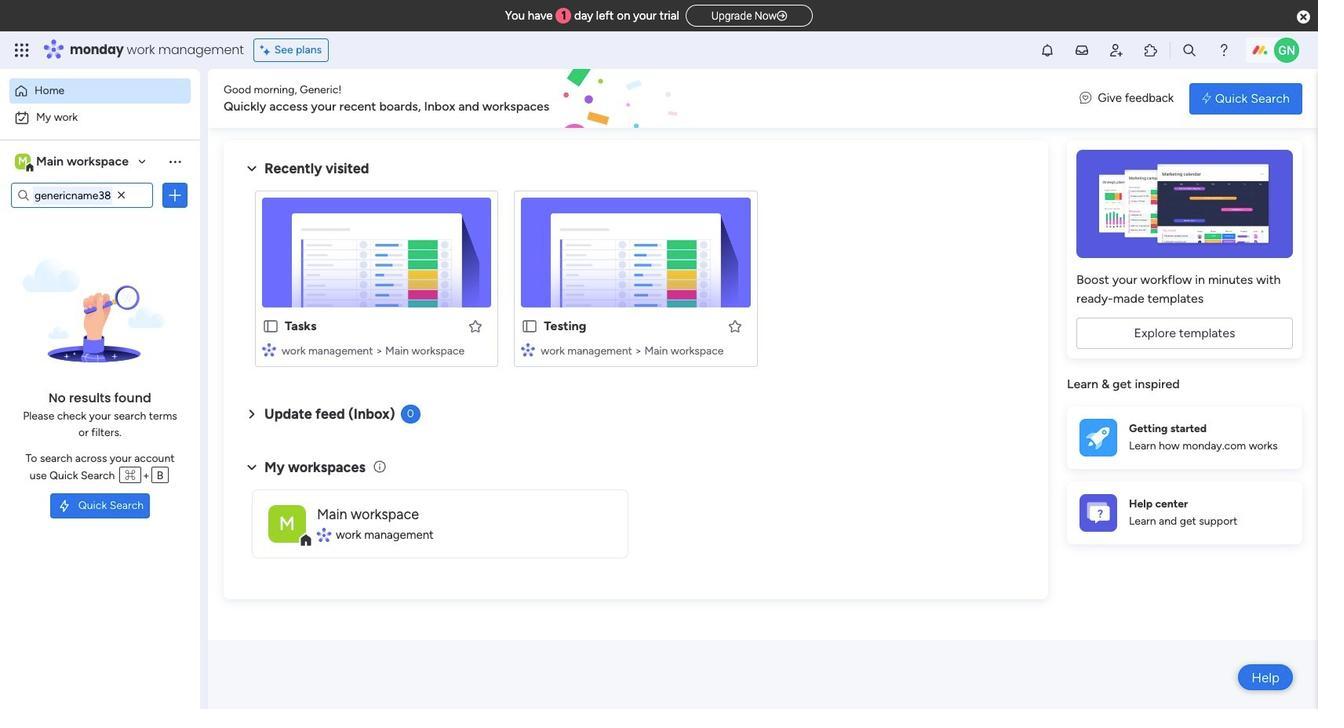 Task type: locate. For each thing, give the bounding box(es) containing it.
update feed image
[[1074, 42, 1090, 58]]

0 vertical spatial option
[[9, 78, 191, 104]]

options image
[[167, 188, 183, 203]]

0 horizontal spatial add to favorites image
[[468, 318, 484, 334]]

help image
[[1216, 42, 1232, 58]]

dapulse rightstroke image
[[777, 10, 787, 22]]

v2 bolt switch image
[[1202, 90, 1212, 107]]

see plans image
[[260, 42, 274, 59]]

0 horizontal spatial public board image
[[262, 318, 279, 335]]

2 add to favorites image from the left
[[727, 318, 743, 334]]

getting started element
[[1067, 406, 1303, 469]]

public board image for second add to favorites image from the right
[[262, 318, 279, 335]]

templates image image
[[1081, 150, 1289, 258]]

clear search image
[[114, 188, 129, 203]]

1 public board image from the left
[[262, 318, 279, 335]]

2 public board image from the left
[[521, 318, 539, 335]]

public board image
[[262, 318, 279, 335], [521, 318, 539, 335]]

close my workspaces image
[[242, 458, 261, 477]]

v2 user feedback image
[[1080, 90, 1092, 107]]

monday marketplace image
[[1143, 42, 1159, 58]]

search everything image
[[1182, 42, 1198, 58]]

workspace options image
[[167, 154, 183, 169]]

option
[[9, 78, 191, 104], [9, 105, 191, 130]]

add to favorites image
[[468, 318, 484, 334], [727, 318, 743, 334]]

quick search results list box
[[242, 178, 1030, 386]]

1 horizontal spatial public board image
[[521, 318, 539, 335]]

workspace image
[[268, 505, 306, 543]]

generic name image
[[1274, 38, 1300, 63]]

1 option from the top
[[9, 78, 191, 104]]

help center element
[[1067, 481, 1303, 544]]

public board image for first add to favorites image from right
[[521, 318, 539, 335]]

dapulse close image
[[1297, 9, 1311, 25]]

1 horizontal spatial add to favorites image
[[727, 318, 743, 334]]

1 vertical spatial option
[[9, 105, 191, 130]]

workspace image
[[15, 153, 31, 170]]



Task type: describe. For each thing, give the bounding box(es) containing it.
close recently visited image
[[242, 159, 261, 178]]

select product image
[[14, 42, 30, 58]]

2 option from the top
[[9, 105, 191, 130]]

0 element
[[401, 405, 420, 424]]

workspace selection element
[[15, 152, 131, 173]]

invite members image
[[1109, 42, 1125, 58]]

Search in workspace field
[[33, 186, 112, 204]]

open update feed (inbox) image
[[242, 405, 261, 424]]

notifications image
[[1040, 42, 1056, 58]]

1 add to favorites image from the left
[[468, 318, 484, 334]]



Task type: vqa. For each thing, say whether or not it's contained in the screenshot.
select product icon
yes



